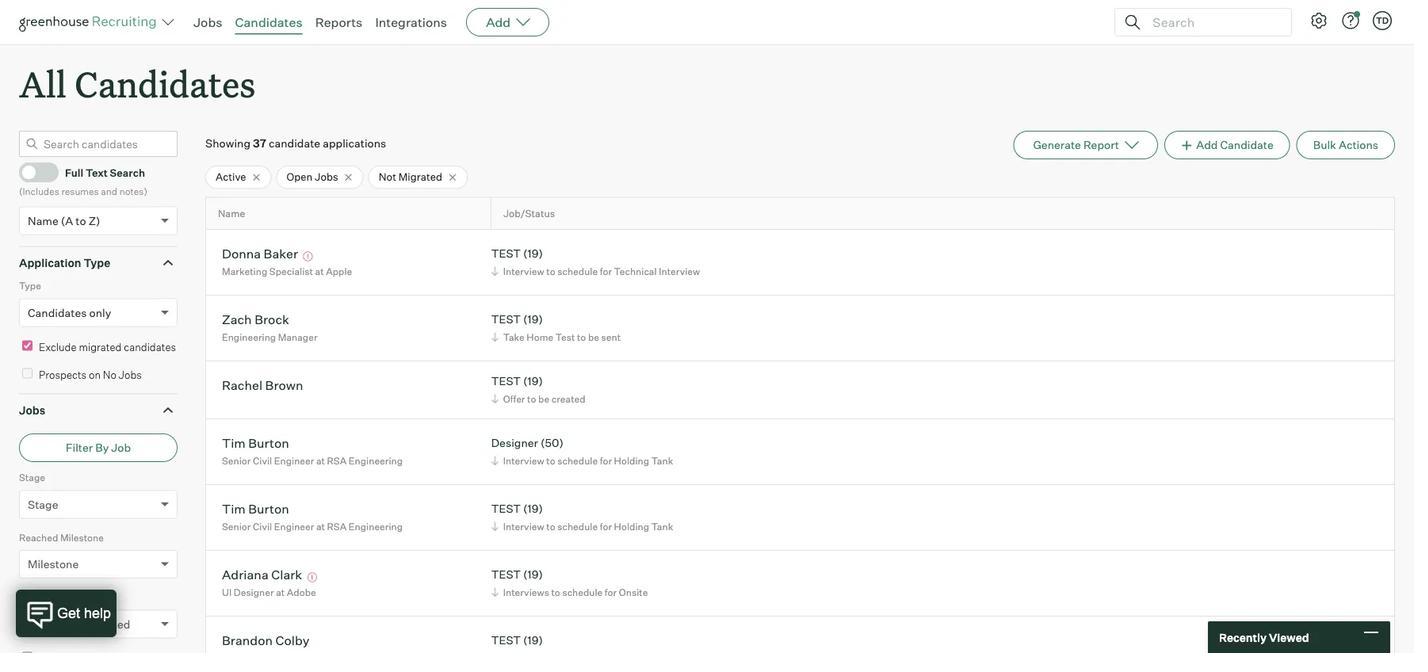 Task type: describe. For each thing, give the bounding box(es) containing it.
rachel
[[222, 377, 262, 393]]

test for test (19) interview to schedule for holding tank
[[491, 502, 521, 516]]

rsa for designer (50)
[[327, 455, 347, 467]]

add candidate link
[[1165, 131, 1290, 159]]

manager
[[278, 331, 318, 343]]

tim burton senior civil engineer at rsa engineering for designer
[[222, 435, 403, 467]]

home
[[527, 331, 554, 343]]

2 vertical spatial job
[[28, 617, 47, 631]]

candidate
[[269, 137, 320, 150]]

for for test (19) interview to schedule for technical interview
[[600, 265, 612, 277]]

Search candidates field
[[19, 131, 178, 157]]

schedule for test (19) interview to schedule for technical interview
[[557, 265, 598, 277]]

test for test (19)
[[491, 634, 521, 647]]

37
[[253, 137, 266, 150]]

name (a to z)
[[28, 214, 100, 228]]

0 vertical spatial stage
[[19, 472, 45, 484]]

and
[[101, 185, 117, 197]]

report
[[1084, 138, 1119, 152]]

not
[[379, 171, 396, 183]]

interview for designer (50) interview to schedule for holding tank
[[503, 455, 544, 467]]

integrations
[[375, 14, 447, 30]]

type element
[[19, 278, 178, 338]]

search
[[110, 166, 145, 179]]

civil for test (19)
[[253, 521, 272, 532]]

z)
[[89, 214, 100, 228]]

filter by job button
[[19, 434, 178, 462]]

td button
[[1370, 8, 1395, 33]]

donna baker
[[222, 245, 298, 261]]

bulk actions link
[[1297, 131, 1395, 159]]

tim for test
[[222, 501, 246, 517]]

prospects on no jobs
[[39, 368, 142, 381]]

test for test (19) offer to be created
[[491, 374, 521, 388]]

td button
[[1373, 11, 1392, 30]]

apple
[[326, 265, 352, 277]]

test (19) interviews to schedule for onsite
[[491, 568, 648, 598]]

brandon
[[222, 632, 273, 648]]

generate
[[1033, 138, 1081, 152]]

Prospects on No Jobs checkbox
[[22, 368, 33, 379]]

adriana
[[222, 567, 269, 582]]

test
[[556, 331, 575, 343]]

engineer for test (19)
[[274, 521, 314, 532]]

candidates
[[124, 341, 176, 353]]

job inside button
[[111, 441, 131, 455]]

reports
[[315, 14, 363, 30]]

schedule for test (19) interview to schedule for holding tank
[[557, 521, 598, 532]]

ui designer at adobe
[[222, 586, 316, 598]]

donna baker link
[[222, 245, 298, 264]]

0 vertical spatial type
[[84, 256, 110, 270]]

for for test (19) interview to schedule for holding tank
[[600, 521, 612, 532]]

holding for (50)
[[614, 455, 649, 467]]

applications
[[323, 137, 386, 150]]

name for name
[[218, 207, 245, 220]]

candidates for candidates only
[[28, 306, 87, 320]]

exclude migrated candidates
[[39, 341, 176, 353]]

designer (50) interview to schedule for holding tank
[[491, 436, 673, 467]]

(19) for test (19)
[[523, 634, 543, 647]]

to for test (19) interviews to schedule for onsite
[[551, 586, 560, 598]]

(a
[[61, 214, 73, 228]]

0 vertical spatial job post submitted
[[19, 592, 107, 603]]

candidates only option
[[28, 306, 111, 320]]

all
[[19, 60, 66, 107]]

add candidate
[[1196, 138, 1274, 152]]

recently viewed
[[1219, 630, 1309, 644]]

brock
[[255, 311, 289, 327]]

greenhouse recruiting image
[[19, 13, 162, 32]]

application type
[[19, 256, 110, 270]]

filter by job
[[66, 441, 131, 455]]

interview for test (19) interview to schedule for technical interview
[[503, 265, 544, 277]]

offer
[[503, 393, 525, 405]]

civil for designer (50)
[[253, 455, 272, 467]]

adriana clark link
[[222, 567, 302, 585]]

zach
[[222, 311, 252, 327]]

brown
[[265, 377, 303, 393]]

text
[[86, 166, 108, 179]]

migrated
[[79, 341, 122, 353]]

1 vertical spatial stage
[[28, 498, 58, 511]]

interviews to schedule for onsite link
[[489, 585, 652, 600]]

td
[[1376, 15, 1389, 26]]

full
[[65, 166, 83, 179]]

reached
[[19, 532, 58, 544]]

reports link
[[315, 14, 363, 30]]

rachel brown
[[222, 377, 303, 393]]

to for test (19) interview to schedule for technical interview
[[546, 265, 555, 277]]

filter
[[66, 441, 93, 455]]

bulk actions
[[1313, 138, 1379, 152]]

brandon colby
[[222, 632, 309, 648]]

1 vertical spatial milestone
[[28, 557, 79, 571]]

0 vertical spatial milestone
[[60, 532, 104, 544]]

sent
[[601, 331, 621, 343]]

checkmark image
[[26, 166, 38, 177]]

resumes
[[61, 185, 99, 197]]

rsa for test (19)
[[327, 521, 347, 532]]

tank for (50)
[[651, 455, 673, 467]]

schedule for designer (50) interview to schedule for holding tank
[[557, 455, 598, 467]]

technical
[[614, 265, 657, 277]]

to for test (19) offer to be created
[[527, 393, 536, 405]]

candidates only
[[28, 306, 111, 320]]

to left z)
[[76, 214, 86, 228]]

stage element
[[19, 470, 178, 530]]

tim for designer
[[222, 435, 246, 451]]

ui
[[222, 586, 232, 598]]

add for add candidate
[[1196, 138, 1218, 152]]

tim burton link for test
[[222, 501, 289, 519]]

test (19) offer to be created
[[491, 374, 586, 405]]

to inside test (19) take home test to be sent
[[577, 331, 586, 343]]

for for test (19) interviews to schedule for onsite
[[605, 586, 617, 598]]

rachel brown link
[[222, 377, 303, 395]]

marketing specialist at apple
[[222, 265, 352, 277]]

engineer for designer (50)
[[274, 455, 314, 467]]

add for add
[[486, 14, 511, 30]]

(19) for test (19) interview to schedule for technical interview
[[523, 247, 543, 261]]

actions
[[1339, 138, 1379, 152]]

test (19)
[[491, 634, 543, 647]]

recently
[[1219, 630, 1267, 644]]

take home test to be sent link
[[489, 330, 625, 345]]

test (19) take home test to be sent
[[491, 312, 621, 343]]

application
[[19, 256, 81, 270]]

(50)
[[541, 436, 564, 450]]

not migrated
[[379, 171, 442, 183]]



Task type: vqa. For each thing, say whether or not it's contained in the screenshot.


Task type: locate. For each thing, give the bounding box(es) containing it.
jobs
[[193, 14, 222, 30], [315, 171, 338, 183], [119, 368, 142, 381], [19, 403, 45, 417]]

jobs down prospects on no jobs checkbox
[[19, 403, 45, 417]]

tank inside test (19) interview to schedule for holding tank
[[651, 521, 673, 532]]

1 interview to schedule for holding tank link from the top
[[489, 453, 677, 468]]

0 vertical spatial tim burton senior civil engineer at rsa engineering
[[222, 435, 403, 467]]

tim burton link for designer
[[222, 435, 289, 453]]

job/status
[[503, 207, 555, 220]]

1 vertical spatial tim burton link
[[222, 501, 289, 519]]

1 (19) from the top
[[523, 247, 543, 261]]

1 tim burton link from the top
[[222, 435, 289, 453]]

generate report button
[[1013, 131, 1158, 159]]

to for designer (50) interview to schedule for holding tank
[[546, 455, 555, 467]]

0 horizontal spatial name
[[28, 214, 59, 228]]

to inside the designer (50) interview to schedule for holding tank
[[546, 455, 555, 467]]

(19) down interviews at bottom
[[523, 634, 543, 647]]

engineering for designer (50)
[[349, 455, 403, 467]]

3 (19) from the top
[[523, 374, 543, 388]]

name (a to z) option
[[28, 214, 100, 228]]

test inside test (19) interviews to schedule for onsite
[[491, 568, 521, 582]]

donna
[[222, 245, 261, 261]]

2 tank from the top
[[651, 521, 673, 532]]

schedule up test (19) interviews to schedule for onsite
[[557, 521, 598, 532]]

to down (50)
[[546, 455, 555, 467]]

(19) inside test (19) offer to be created
[[523, 374, 543, 388]]

burton for test
[[248, 501, 289, 517]]

1 horizontal spatial designer
[[491, 436, 538, 450]]

(19) down 'job/status'
[[523, 247, 543, 261]]

2 (19) from the top
[[523, 312, 543, 326]]

0 vertical spatial engineer
[[274, 455, 314, 467]]

(19) down (50)
[[523, 502, 543, 516]]

1 vertical spatial post
[[50, 617, 73, 631]]

schedule
[[557, 265, 598, 277], [557, 455, 598, 467], [557, 521, 598, 532], [562, 586, 603, 598]]

integrations link
[[375, 14, 447, 30]]

1 senior from the top
[[222, 455, 251, 467]]

schedule left technical
[[557, 265, 598, 277]]

schedule down (50)
[[557, 455, 598, 467]]

be left sent in the bottom left of the page
[[588, 331, 599, 343]]

interview to schedule for holding tank link for (50)
[[489, 453, 677, 468]]

1 vertical spatial submitted
[[75, 617, 130, 631]]

type down z)
[[84, 256, 110, 270]]

candidates link
[[235, 14, 303, 30]]

tim down rachel on the left of page
[[222, 435, 246, 451]]

schedule inside the designer (50) interview to schedule for holding tank
[[557, 455, 598, 467]]

for for designer (50) interview to schedule for holding tank
[[600, 455, 612, 467]]

candidates inside type element
[[28, 306, 87, 320]]

candidate
[[1220, 138, 1274, 152]]

1 engineer from the top
[[274, 455, 314, 467]]

0 vertical spatial tank
[[651, 455, 673, 467]]

prospects
[[39, 368, 87, 381]]

to inside test (19) offer to be created
[[527, 393, 536, 405]]

1 vertical spatial candidates
[[75, 60, 256, 107]]

0 vertical spatial rsa
[[327, 455, 347, 467]]

1 vertical spatial designer
[[234, 586, 274, 598]]

jobs right open
[[315, 171, 338, 183]]

migrated
[[399, 171, 442, 183]]

0 horizontal spatial type
[[19, 280, 41, 292]]

Search text field
[[1149, 11, 1277, 34]]

to right interviews at bottom
[[551, 586, 560, 598]]

holding up onsite
[[614, 521, 649, 532]]

2 tim from the top
[[222, 501, 246, 517]]

designer inside the designer (50) interview to schedule for holding tank
[[491, 436, 538, 450]]

holding for (19)
[[614, 521, 649, 532]]

interview right technical
[[659, 265, 700, 277]]

0 vertical spatial tim
[[222, 435, 246, 451]]

to up test (19) interviews to schedule for onsite
[[546, 521, 555, 532]]

post down reached
[[38, 592, 58, 603]]

holding inside test (19) interview to schedule for holding tank
[[614, 521, 649, 532]]

interview down (50)
[[503, 455, 544, 467]]

interview to schedule for holding tank link up test (19) interviews to schedule for onsite
[[489, 519, 677, 534]]

engineer down brown at bottom left
[[274, 455, 314, 467]]

0 vertical spatial add
[[486, 14, 511, 30]]

interview inside the designer (50) interview to schedule for holding tank
[[503, 455, 544, 467]]

2 tim burton link from the top
[[222, 501, 289, 519]]

to inside test (19) interviews to schedule for onsite
[[551, 586, 560, 598]]

tim burton senior civil engineer at rsa engineering down brown at bottom left
[[222, 435, 403, 467]]

1 horizontal spatial name
[[218, 207, 245, 220]]

0 vertical spatial post
[[38, 592, 58, 603]]

test for test (19) take home test to be sent
[[491, 312, 521, 326]]

senior for designer (50)
[[222, 455, 251, 467]]

bulk
[[1313, 138, 1337, 152]]

burton down rachel brown "link"
[[248, 435, 289, 451]]

for left onsite
[[605, 586, 617, 598]]

(19) inside test (19) take home test to be sent
[[523, 312, 543, 326]]

(19)
[[523, 247, 543, 261], [523, 312, 543, 326], [523, 374, 543, 388], [523, 502, 543, 516], [523, 568, 543, 582], [523, 634, 543, 647]]

no
[[103, 368, 117, 381]]

at
[[315, 265, 324, 277], [316, 455, 325, 467], [316, 521, 325, 532], [276, 586, 285, 598]]

1 holding from the top
[[614, 455, 649, 467]]

1 vertical spatial engineer
[[274, 521, 314, 532]]

adriana clark
[[222, 567, 302, 582]]

engineering inside zach brock engineering manager
[[222, 331, 276, 343]]

to for test (19) interview to schedule for holding tank
[[546, 521, 555, 532]]

1 vertical spatial tim burton senior civil engineer at rsa engineering
[[222, 501, 403, 532]]

open
[[287, 171, 313, 183]]

job
[[111, 441, 131, 455], [19, 592, 36, 603], [28, 617, 47, 631]]

test inside test (19) offer to be created
[[491, 374, 521, 388]]

burton up 'adriana clark'
[[248, 501, 289, 517]]

Exclude migrated candidates checkbox
[[22, 341, 33, 351]]

0 vertical spatial holding
[[614, 455, 649, 467]]

showing
[[205, 137, 251, 150]]

tank for (19)
[[651, 521, 673, 532]]

(19) inside test (19) interview to schedule for holding tank
[[523, 502, 543, 516]]

designer left (50)
[[491, 436, 538, 450]]

type down application
[[19, 280, 41, 292]]

created
[[552, 393, 586, 405]]

job post submitted
[[19, 592, 107, 603], [28, 617, 130, 631]]

2 civil from the top
[[253, 521, 272, 532]]

to right test on the bottom
[[577, 331, 586, 343]]

for left technical
[[600, 265, 612, 277]]

1 vertical spatial senior
[[222, 521, 251, 532]]

candidates up exclude
[[28, 306, 87, 320]]

full text search (includes resumes and notes)
[[19, 166, 147, 197]]

for inside test (19) interviews to schedule for onsite
[[605, 586, 617, 598]]

test inside test (19) interview to schedule for technical interview
[[491, 247, 521, 261]]

to inside test (19) interview to schedule for technical interview
[[546, 265, 555, 277]]

adriana clark has been in onsite for more than 21 days image
[[305, 573, 319, 582]]

(19) for test (19) interviews to schedule for onsite
[[523, 568, 543, 582]]

for up test (19) interviews to schedule for onsite
[[600, 521, 612, 532]]

2 test from the top
[[491, 312, 521, 326]]

tim burton link up 'adriana clark'
[[222, 501, 289, 519]]

holding up test (19) interview to schedule for holding tank
[[614, 455, 649, 467]]

test (19) interview to schedule for holding tank
[[491, 502, 673, 532]]

jobs right no
[[119, 368, 142, 381]]

to right offer
[[527, 393, 536, 405]]

0 vertical spatial tim burton link
[[222, 435, 289, 453]]

be inside test (19) take home test to be sent
[[588, 331, 599, 343]]

notes)
[[119, 185, 147, 197]]

test for test (19) interviews to schedule for onsite
[[491, 568, 521, 582]]

jobs link
[[193, 14, 222, 30]]

adobe
[[287, 586, 316, 598]]

(19) inside test (19) interview to schedule for technical interview
[[523, 247, 543, 261]]

2 rsa from the top
[[327, 521, 347, 532]]

test inside test (19) take home test to be sent
[[491, 312, 521, 326]]

stage
[[19, 472, 45, 484], [28, 498, 58, 511]]

reached milestone
[[19, 532, 104, 544]]

schedule inside test (19) interview to schedule for technical interview
[[557, 265, 598, 277]]

interview to schedule for technical interview link
[[489, 264, 704, 279]]

(19) up home
[[523, 312, 543, 326]]

civil up 'adriana clark'
[[253, 521, 272, 532]]

for inside test (19) interview to schedule for holding tank
[[600, 521, 612, 532]]

burton
[[248, 435, 289, 451], [248, 501, 289, 517]]

2 senior from the top
[[222, 521, 251, 532]]

6 test from the top
[[491, 634, 521, 647]]

0 horizontal spatial be
[[538, 393, 549, 405]]

burton for designer
[[248, 435, 289, 451]]

viewed
[[1269, 630, 1309, 644]]

name left (a
[[28, 214, 59, 228]]

type
[[84, 256, 110, 270], [19, 280, 41, 292]]

0 horizontal spatial designer
[[234, 586, 274, 598]]

colby
[[275, 632, 309, 648]]

0 vertical spatial designer
[[491, 436, 538, 450]]

2 holding from the top
[[614, 521, 649, 532]]

1 tank from the top
[[651, 455, 673, 467]]

job post submitted element
[[19, 590, 178, 650]]

5 test from the top
[[491, 568, 521, 582]]

candidates right jobs 'link'
[[235, 14, 303, 30]]

test
[[491, 247, 521, 261], [491, 312, 521, 326], [491, 374, 521, 388], [491, 502, 521, 516], [491, 568, 521, 582], [491, 634, 521, 647]]

2 vertical spatial candidates
[[28, 306, 87, 320]]

schedule inside test (19) interview to schedule for holding tank
[[557, 521, 598, 532]]

tim burton senior civil engineer at rsa engineering for test
[[222, 501, 403, 532]]

add button
[[466, 8, 550, 36]]

1 vertical spatial job
[[19, 592, 36, 603]]

add
[[486, 14, 511, 30], [1196, 138, 1218, 152]]

1 vertical spatial rsa
[[327, 521, 347, 532]]

0 vertical spatial civil
[[253, 455, 272, 467]]

for inside the designer (50) interview to schedule for holding tank
[[600, 455, 612, 467]]

1 vertical spatial holding
[[614, 521, 649, 532]]

0 vertical spatial job
[[111, 441, 131, 455]]

4 (19) from the top
[[523, 502, 543, 516]]

1 vertical spatial civil
[[253, 521, 272, 532]]

tim up the adriana
[[222, 501, 246, 517]]

candidates for candidates
[[235, 14, 303, 30]]

engineering
[[222, 331, 276, 343], [349, 455, 403, 467], [349, 521, 403, 532]]

tank inside the designer (50) interview to schedule for holding tank
[[651, 455, 673, 467]]

1 vertical spatial tank
[[651, 521, 673, 532]]

for up test (19) interview to schedule for holding tank
[[600, 455, 612, 467]]

1 tim burton senior civil engineer at rsa engineering from the top
[[222, 435, 403, 467]]

configure image
[[1310, 11, 1329, 30]]

(19) inside test (19) interviews to schedule for onsite
[[523, 568, 543, 582]]

tim burton senior civil engineer at rsa engineering
[[222, 435, 403, 467], [222, 501, 403, 532]]

only
[[89, 306, 111, 320]]

take
[[503, 331, 525, 343]]

holding inside the designer (50) interview to schedule for holding tank
[[614, 455, 649, 467]]

name for name (a to z)
[[28, 214, 59, 228]]

0 vertical spatial burton
[[248, 435, 289, 451]]

engineer
[[274, 455, 314, 467], [274, 521, 314, 532]]

be inside test (19) offer to be created
[[538, 393, 549, 405]]

1 horizontal spatial be
[[588, 331, 599, 343]]

candidates
[[235, 14, 303, 30], [75, 60, 256, 107], [28, 306, 87, 320]]

civil
[[253, 455, 272, 467], [253, 521, 272, 532]]

2 vertical spatial engineering
[[349, 521, 403, 532]]

post down reached milestone element
[[50, 617, 73, 631]]

tim burton senior civil engineer at rsa engineering up the adriana clark has been in onsite for more than 21 days "image"
[[222, 501, 403, 532]]

(includes
[[19, 185, 59, 197]]

schedule inside test (19) interviews to schedule for onsite
[[562, 586, 603, 598]]

donna baker has been in technical interview for more than 14 days image
[[301, 252, 315, 261]]

1 horizontal spatial type
[[84, 256, 110, 270]]

name down active
[[218, 207, 245, 220]]

(19) for test (19) take home test to be sent
[[523, 312, 543, 326]]

tim burton link down rachel brown "link"
[[222, 435, 289, 453]]

schedule for test (19) interviews to schedule for onsite
[[562, 586, 603, 598]]

be left created
[[538, 393, 549, 405]]

1 vertical spatial interview to schedule for holding tank link
[[489, 519, 677, 534]]

test (19) interview to schedule for technical interview
[[491, 247, 700, 277]]

2 tim burton senior civil engineer at rsa engineering from the top
[[222, 501, 403, 532]]

milestone
[[60, 532, 104, 544], [28, 557, 79, 571]]

test for test (19) interview to schedule for technical interview
[[491, 247, 521, 261]]

milestone down reached milestone
[[28, 557, 79, 571]]

1 horizontal spatial add
[[1196, 138, 1218, 152]]

zach brock link
[[222, 311, 289, 330]]

schedule left onsite
[[562, 586, 603, 598]]

0 vertical spatial submitted
[[60, 592, 107, 603]]

senior down rachel on the left of page
[[222, 455, 251, 467]]

0 horizontal spatial add
[[486, 14, 511, 30]]

interview for test (19) interview to schedule for holding tank
[[503, 521, 544, 532]]

5 (19) from the top
[[523, 568, 543, 582]]

active
[[216, 171, 246, 183]]

clark
[[271, 567, 302, 582]]

(19) up offer to be created link
[[523, 374, 543, 388]]

interview to schedule for holding tank link for (19)
[[489, 519, 677, 534]]

2 engineer from the top
[[274, 521, 314, 532]]

1 civil from the top
[[253, 455, 272, 467]]

2 interview to schedule for holding tank link from the top
[[489, 519, 677, 534]]

candidates down jobs 'link'
[[75, 60, 256, 107]]

offer to be created link
[[489, 391, 590, 406]]

0 vertical spatial interview to schedule for holding tank link
[[489, 453, 677, 468]]

for inside test (19) interview to schedule for technical interview
[[600, 265, 612, 277]]

test inside test (19) interview to schedule for holding tank
[[491, 502, 521, 516]]

1 vertical spatial be
[[538, 393, 549, 405]]

engineer up clark
[[274, 521, 314, 532]]

tank
[[651, 455, 673, 467], [651, 521, 673, 532]]

1 vertical spatial job post submitted
[[28, 617, 130, 631]]

0 vertical spatial engineering
[[222, 331, 276, 343]]

(19) for test (19) offer to be created
[[523, 374, 543, 388]]

marketing
[[222, 265, 267, 277]]

interview down 'job/status'
[[503, 265, 544, 277]]

name
[[218, 207, 245, 220], [28, 214, 59, 228]]

2 burton from the top
[[248, 501, 289, 517]]

0 vertical spatial candidates
[[235, 14, 303, 30]]

designer down adriana clark link
[[234, 586, 274, 598]]

open jobs
[[287, 171, 338, 183]]

1 vertical spatial type
[[19, 280, 41, 292]]

to inside test (19) interview to schedule for holding tank
[[546, 521, 555, 532]]

4 test from the top
[[491, 502, 521, 516]]

1 vertical spatial tim
[[222, 501, 246, 517]]

all candidates
[[19, 60, 256, 107]]

designer
[[491, 436, 538, 450], [234, 586, 274, 598]]

rsa
[[327, 455, 347, 467], [327, 521, 347, 532]]

engineering for test (19)
[[349, 521, 403, 532]]

(19) for test (19) interview to schedule for holding tank
[[523, 502, 543, 516]]

1 vertical spatial burton
[[248, 501, 289, 517]]

interview to schedule for holding tank link down (50)
[[489, 453, 677, 468]]

0 vertical spatial senior
[[222, 455, 251, 467]]

brandon colby link
[[222, 632, 309, 651]]

reached milestone element
[[19, 530, 178, 590]]

1 tim from the top
[[222, 435, 246, 451]]

interviews
[[503, 586, 549, 598]]

3 test from the top
[[491, 374, 521, 388]]

zach brock engineering manager
[[222, 311, 318, 343]]

showing 37 candidate applications
[[205, 137, 386, 150]]

baker
[[264, 245, 298, 261]]

interview up interviews at bottom
[[503, 521, 544, 532]]

(19) up interviews at bottom
[[523, 568, 543, 582]]

1 rsa from the top
[[327, 455, 347, 467]]

senior up the adriana
[[222, 521, 251, 532]]

milestone down stage element
[[60, 532, 104, 544]]

add inside popup button
[[486, 14, 511, 30]]

0 vertical spatial be
[[588, 331, 599, 343]]

6 (19) from the top
[[523, 634, 543, 647]]

1 test from the top
[[491, 247, 521, 261]]

jobs left candidates link on the left top
[[193, 14, 222, 30]]

interview inside test (19) interview to schedule for holding tank
[[503, 521, 544, 532]]

1 vertical spatial engineering
[[349, 455, 403, 467]]

be
[[588, 331, 599, 343], [538, 393, 549, 405]]

onsite
[[619, 586, 648, 598]]

1 burton from the top
[[248, 435, 289, 451]]

senior for test (19)
[[222, 521, 251, 532]]

civil down rachel brown "link"
[[253, 455, 272, 467]]

to up test (19) take home test to be sent
[[546, 265, 555, 277]]

candidate reports are now available! apply filters and select "view in app" element
[[1013, 131, 1158, 159]]

1 vertical spatial add
[[1196, 138, 1218, 152]]



